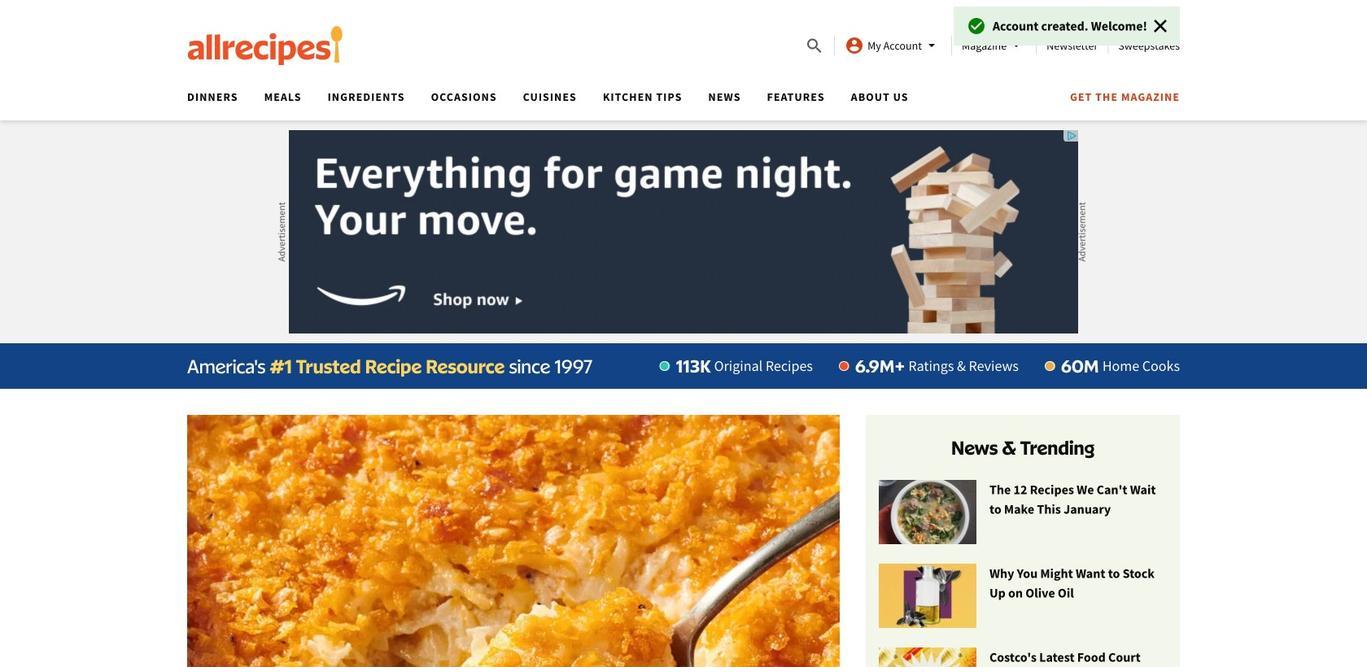 Task type: describe. For each thing, give the bounding box(es) containing it.
olive oil shortage image
[[879, 564, 976, 629]]

account image
[[845, 36, 864, 55]]

search image
[[805, 36, 824, 56]]

close success banner image
[[1154, 20, 1167, 33]]

1 caret_down image from the left
[[922, 36, 941, 55]]

2 caret_down image from the left
[[1007, 36, 1026, 55]]

closeup of a spoon taking a scoop of grandma's hash brown casserole from a pan. image
[[187, 415, 840, 667]]



Task type: locate. For each thing, give the bounding box(es) containing it.
caret_down image
[[922, 36, 941, 55], [1007, 36, 1026, 55]]

home image
[[187, 26, 343, 65]]

overhead view of italian wedding soup with carrots, greens, orzo pasta and meatballs in a white bowl image
[[879, 480, 976, 545]]

1 horizontal spatial caret_down image
[[1007, 36, 1026, 55]]

0 horizontal spatial caret_down image
[[922, 36, 941, 55]]

banner
[[0, 0, 1367, 120]]

costco's latest food court addition image
[[879, 648, 976, 667]]

advertisement element
[[289, 130, 1078, 334]]

caret_down image left success image
[[922, 36, 941, 55]]

navigation
[[174, 85, 1180, 120]]

success image
[[967, 16, 986, 36]]

caret_down image right success image
[[1007, 36, 1026, 55]]



Task type: vqa. For each thing, say whether or not it's contained in the screenshot.
Dotdash
no



